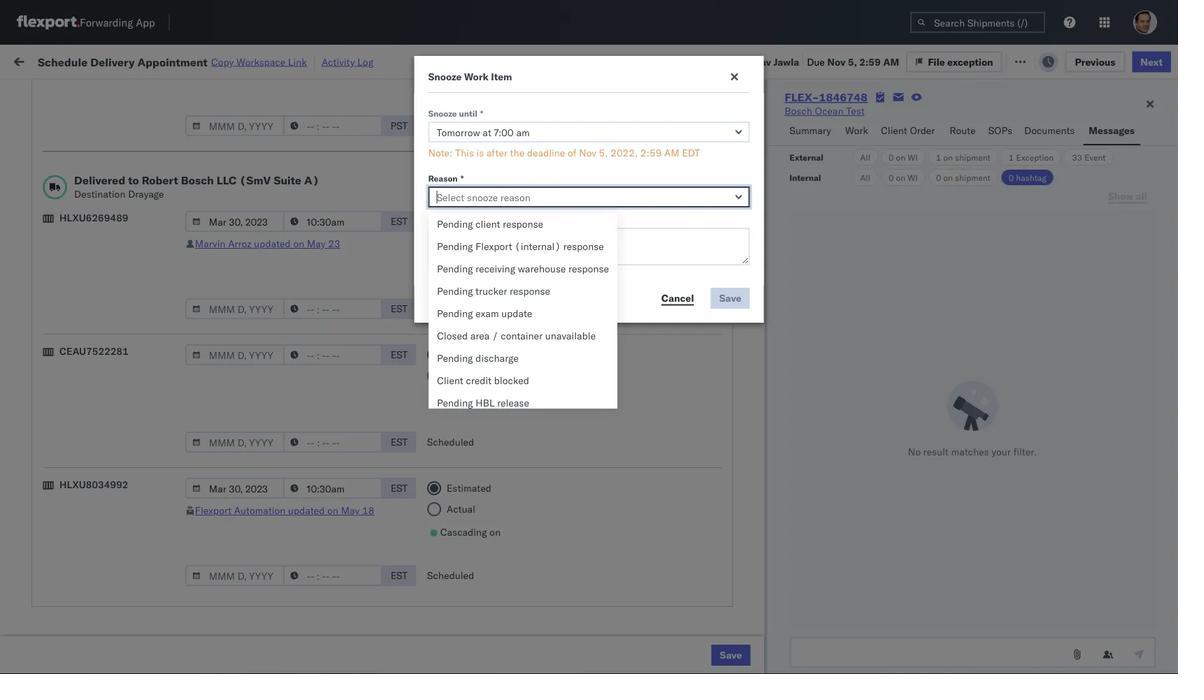 Task type: describe. For each thing, give the bounding box(es) containing it.
1 fcl from the top
[[459, 140, 477, 152]]

5 est from the top
[[391, 482, 408, 495]]

schedule delivery appointment for 2:59 am est, dec 14, 2022
[[32, 324, 172, 336]]

schedule delivery appointment button for 2:59 am est, dec 14, 2022
[[32, 323, 172, 339]]

8:30 pm est, jan 30, 2023 for schedule delivery appointment
[[225, 571, 350, 583]]

13 fcl from the top
[[459, 509, 477, 522]]

mmm d, yyyy text field for ceau7522281
[[185, 432, 284, 453]]

6 karl from the top
[[730, 632, 747, 645]]

0 horizontal spatial *
[[460, 173, 464, 184]]

9 fcl from the top
[[459, 386, 477, 399]]

2 hlxu6269489, from the top
[[936, 171, 1007, 183]]

2:59 am est, dec 14, 2022 for schedule pickup from los angeles, ca
[[225, 294, 353, 306]]

8 fcl from the top
[[459, 356, 477, 368]]

bookings
[[610, 417, 651, 429]]

filtered by:
[[14, 86, 64, 98]]

cascading for hlxu8034992
[[440, 526, 487, 539]]

23, for rotterdam,
[[314, 479, 329, 491]]

deadline
[[527, 147, 565, 159]]

schedule pickup from los angeles, ca link for 2nd schedule pickup from los angeles, ca button from the bottom of the page
[[32, 409, 199, 437]]

due
[[807, 55, 825, 68]]

gaurav jawl for schedule delivery appointment
[[1127, 202, 1178, 214]]

2023 for schedule delivery appointment link for 8:30 pm est, jan 30, 2023
[[325, 571, 350, 583]]

flexport for flexport demo consignee
[[519, 417, 555, 429]]

2 est from the top
[[391, 303, 408, 315]]

1 exception
[[1009, 152, 1054, 163]]

updated for arroz
[[254, 238, 291, 250]]

flex-2130384 for schedule pickup from rotterdam, netherlands
[[772, 602, 844, 614]]

4 fcl from the top
[[459, 232, 477, 245]]

4 schedule pickup from los angeles, ca button from the top
[[32, 286, 199, 315]]

estimated for flexport automation updated on may 18
[[447, 482, 491, 495]]

schedule for 5th schedule pickup from los angeles, ca button from the bottom
[[32, 163, 74, 175]]

3 flex-2130387 from the top
[[772, 540, 844, 552]]

5 account from the top
[[681, 602, 718, 614]]

2:59 for schedule delivery appointment button related to 2:59 am edt, nov 5, 2022
[[225, 202, 246, 214]]

pickup for third schedule pickup from los angeles, ca button from the top
[[76, 225, 106, 237]]

3,
[[310, 632, 319, 645]]

0 vertical spatial *
[[480, 108, 483, 119]]

snooze until *
[[428, 108, 483, 119]]

until
[[459, 108, 477, 119]]

3 -- : -- -- text field from the top
[[283, 299, 382, 320]]

workitem
[[15, 114, 52, 125]]

uetu5238478
[[936, 386, 1004, 398]]

to
[[128, 173, 139, 187]]

confirm pickup from los angeles, ca button
[[32, 347, 199, 376]]

2:59 for third schedule pickup from los angeles, ca button from the top
[[225, 232, 246, 245]]

schedule pickup from los angeles, ca link for third schedule pickup from los angeles, ca button from the top
[[32, 224, 199, 252]]

jawl for schedule pickup from los angeles, ca
[[1161, 140, 1178, 152]]

delivery for 2:59 am est, dec 14, 2022
[[76, 324, 112, 336]]

ceau7522281, hlxu6269489, hlxu8034992 for schedule pickup from los angeles, ca link associated with 1st schedule pickup from los angeles, ca button
[[861, 140, 1078, 152]]

nov right of in the top left of the page
[[579, 147, 596, 159]]

schedule pickup from rotterdam, netherlands button for 11:30 pm est, jan 23, 2023
[[32, 470, 199, 500]]

4 1889466 from the top
[[802, 386, 844, 399]]

2 schedule pickup from los angeles, ca button from the top
[[32, 163, 199, 192]]

8:30 for schedule pickup from rotterdam, netherlands
[[225, 602, 246, 614]]

lhuu7894563, uetu5238478
[[861, 386, 1004, 398]]

4 flex-2130387 from the top
[[772, 632, 844, 645]]

destination
[[74, 188, 126, 200]]

marvin arroz updated on may 23
[[195, 238, 340, 250]]

your
[[992, 446, 1011, 458]]

1 schedule pickup from los angeles, ca button from the top
[[32, 132, 199, 161]]

delivered
[[74, 173, 125, 187]]

resize handle column header for container numbers
[[928, 108, 945, 675]]

2130384 for schedule delivery appointment
[[802, 571, 844, 583]]

client order button
[[875, 118, 944, 145]]

schedule pickup from los angeles, ca link for 6th schedule pickup from los angeles, ca button from the top
[[32, 501, 199, 529]]

exam
[[476, 308, 499, 320]]

ca for third schedule pickup from los angeles, ca button from the top
[[32, 239, 45, 251]]

6 - from the top
[[721, 632, 727, 645]]

689
[[272, 54, 290, 66]]

4 integration from the top
[[610, 571, 658, 583]]

6 ocean fcl from the top
[[428, 294, 477, 306]]

delivered to robert bosch llc (smv suite a) destination drayage
[[74, 173, 319, 200]]

23
[[328, 238, 340, 250]]

lhuu7894563,
[[861, 386, 934, 398]]

confirm pickup from rotterdam, netherlands button
[[32, 624, 199, 653]]

confirm delivery link
[[32, 385, 106, 399]]

am down deadline
[[249, 140, 265, 152]]

arroz
[[228, 238, 251, 250]]

ca for confirm pickup from los angeles, ca button
[[32, 362, 45, 374]]

sava for flex-1889466
[[1159, 356, 1178, 368]]

3 test123456 from the top
[[952, 202, 1011, 214]]

save
[[720, 650, 742, 662]]

client credit blocked
[[437, 375, 529, 387]]

additional comments (optional)
[[428, 214, 562, 225]]

jaehyung ch
[[1127, 448, 1178, 460]]

flexport. image
[[17, 15, 80, 29]]

app
[[136, 16, 155, 29]]

documents inside "button"
[[1024, 124, 1075, 137]]

12 fcl from the top
[[459, 479, 477, 491]]

3 ocean fcl from the top
[[428, 202, 477, 214]]

action
[[1130, 54, 1161, 66]]

1 integration from the top
[[610, 448, 658, 460]]

3 lagerfeld from the top
[[750, 540, 792, 552]]

gaurav for schedule delivery appointment
[[1127, 202, 1158, 214]]

confirm pickup from rotterdam, netherlands link
[[32, 624, 199, 652]]

1 hlxu6269489, from the top
[[936, 140, 1007, 152]]

5 -- : -- -- text field from the top
[[283, 432, 382, 453]]

2 flex-2130387 from the top
[[772, 479, 844, 491]]

edt, for third schedule pickup from los angeles, ca button from the top
[[267, 232, 289, 245]]

3 resize handle column header from the left
[[404, 108, 421, 675]]

schedule for third schedule pickup from los angeles, ca button from the bottom of the page
[[32, 286, 74, 299]]

update
[[501, 308, 532, 320]]

5 ocean fcl from the top
[[428, 263, 477, 275]]

delivery down the forwarding app
[[90, 55, 135, 69]]

am down marvin arroz updated on may 23 button at left top
[[249, 294, 265, 306]]

response right warehouse
[[568, 263, 609, 275]]

client
[[476, 218, 500, 230]]

Select snooze reason text field
[[428, 187, 750, 208]]

track
[[371, 54, 393, 66]]

1 scheduled from the top
[[427, 120, 474, 132]]

from for schedule pickup from los angeles, ca link related to 5th schedule pickup from los angeles, ca button from the bottom
[[109, 163, 129, 175]]

previous
[[1075, 55, 1115, 68]]

(0)
[[242, 54, 260, 66]]

schedule pickup from los angeles, ca link for 1st schedule pickup from los angeles, ca button
[[32, 132, 199, 160]]

1 horizontal spatial flexport
[[476, 241, 512, 253]]

netherlands inside confirm pickup from rotterdam, netherlands
[[32, 639, 87, 651]]

name
[[544, 114, 566, 125]]

6 integration test account - karl lagerfeld from the top
[[610, 632, 792, 645]]

16 ocean fcl from the top
[[428, 632, 477, 645]]

trucker
[[476, 285, 507, 297]]

13,
[[309, 417, 324, 429]]

15 ocean fcl from the top
[[428, 602, 477, 614]]

hashtag
[[1016, 172, 1046, 183]]

jaehyung
[[1127, 448, 1168, 460]]

4 account from the top
[[681, 571, 718, 583]]

5, left 2022, at right
[[599, 147, 608, 159]]

angeles, for confirm pickup from los angeles, ca button
[[144, 348, 183, 360]]

schedule for 6th schedule pickup from los angeles, ca button from the top
[[32, 502, 74, 514]]

wi for 0
[[908, 172, 918, 183]]

estimated for marvin arroz updated on may 23
[[447, 215, 491, 228]]

summary
[[790, 124, 831, 137]]

pending receiving warehouse response
[[437, 263, 609, 275]]

sops button
[[983, 118, 1019, 145]]

my work
[[14, 51, 76, 70]]

2022 for schedule pickup from los angeles, ca link related to third schedule pickup from los angeles, ca button from the top
[[324, 232, 348, 245]]

/
[[492, 330, 498, 342]]

2 estimated from the top
[[447, 349, 491, 361]]

hlxu8034992 for schedule pickup from los angeles, ca link associated with 1st schedule pickup from los angeles, ca button
[[1010, 140, 1078, 152]]

4 ocean fcl from the top
[[428, 232, 477, 245]]

feb
[[291, 632, 308, 645]]

6 lagerfeld from the top
[[750, 632, 792, 645]]

confirm pickup from los angeles, ca link
[[32, 347, 199, 375]]

10 fcl from the top
[[459, 417, 477, 429]]

2 -- : -- -- text field from the top
[[283, 211, 382, 232]]

2 vertical spatial documents
[[32, 546, 83, 559]]

2 actual from the top
[[447, 370, 475, 382]]

15 fcl from the top
[[459, 602, 477, 614]]

2 integration from the top
[[610, 479, 658, 491]]

response right '(internal)'
[[563, 241, 604, 253]]

11 ocean fcl from the top
[[428, 448, 477, 460]]

angeles, for 1st schedule pickup from los angeles, ca button
[[150, 132, 188, 145]]

flex-1846748 link
[[785, 90, 868, 104]]

1 for 1 on shipment
[[936, 152, 941, 163]]

pending hbl release
[[437, 397, 529, 409]]

2 upload customs clearance documents link from the top
[[32, 532, 199, 560]]

schedule for schedule pickup from rotterdam, netherlands button for 8:30 pm est, jan 30, 2023
[[32, 594, 74, 606]]

ca for 5th schedule pickup from los angeles, ca button from the bottom
[[32, 177, 45, 189]]

save button
[[711, 645, 750, 666]]

ceau7522281
[[59, 345, 129, 358]]

resize handle column header for consignee
[[726, 108, 742, 675]]

client for client name
[[519, 114, 541, 125]]

7 ocean fcl from the top
[[428, 325, 477, 337]]

2 fcl from the top
[[459, 171, 477, 183]]

pm for 8:30 pm est, jan 30, 2023's schedule pickup from rotterdam, netherlands link
[[249, 602, 264, 614]]

4 mmm d, yyyy text field from the top
[[185, 566, 284, 587]]

3 edt, from the top
[[267, 202, 289, 214]]

due nov 5, 2:59 am
[[807, 55, 899, 68]]

numbers for mbl/mawb numbers
[[1003, 114, 1038, 125]]

3 ceau7522281, from the top
[[861, 201, 933, 214]]

pm down automation
[[249, 571, 264, 583]]

jawla
[[774, 55, 799, 68]]

schedule for third schedule pickup from los angeles, ca button from the top
[[32, 225, 74, 237]]

discharge
[[476, 352, 519, 365]]

pickup for schedule pickup from rotterdam, netherlands button associated with 11:30 pm est, jan 23, 2023
[[76, 471, 106, 483]]

confirm delivery button
[[32, 385, 106, 400]]

pickup for 5th schedule pickup from los angeles, ca button from the bottom
[[76, 163, 106, 175]]

1 flex-2130387 from the top
[[772, 448, 844, 460]]

from for schedule pickup from los angeles, ca link related to third schedule pickup from los angeles, ca button from the top
[[109, 225, 129, 237]]

am right '2:00' on the left of the page
[[249, 632, 265, 645]]

7:00 pm est, dec 23, 2022
[[225, 356, 353, 368]]

blocked
[[494, 375, 529, 387]]

3 2:59 am edt, nov 5, 2022 from the top
[[225, 202, 348, 214]]

9 ocean fcl from the top
[[428, 386, 477, 399]]

6 account from the top
[[681, 632, 718, 645]]

consignee button
[[603, 111, 729, 125]]

am up 7:00 pm est, dec 23, 2022
[[249, 325, 265, 337]]

2 ocean fcl from the top
[[428, 171, 477, 183]]

pickup for 1st schedule pickup from los angeles, ca button
[[76, 132, 106, 145]]

actual for marvin arroz updated on may 23
[[447, 236, 475, 249]]

batch action
[[1100, 54, 1161, 66]]

13 ocean fcl from the top
[[428, 509, 477, 522]]

1 ocean fcl from the top
[[428, 140, 477, 152]]

4 flex-1889466 from the top
[[772, 386, 844, 399]]

robert
[[142, 173, 178, 187]]

1889466 for confirm pickup from los angeles, ca
[[802, 356, 844, 368]]

import work
[[118, 54, 176, 66]]

0 hashtag
[[1009, 172, 1046, 183]]

7 -- : -- -- text field from the top
[[283, 566, 382, 587]]

nov right due
[[827, 55, 846, 68]]

workspace
[[236, 56, 285, 68]]

list box containing pending client response
[[429, 213, 617, 504]]

schedule pickup from los angeles, ca for 2nd schedule pickup from los angeles, ca button from the bottom of the page
[[32, 409, 188, 436]]

note:
[[428, 147, 453, 159]]

receiving
[[476, 263, 515, 275]]

4 2130387 from the top
[[802, 632, 844, 645]]

1 mmm d, yyyy text field from the top
[[185, 115, 284, 136]]

am left 25,
[[249, 509, 265, 522]]

14 ocean fcl from the top
[[428, 571, 477, 583]]

3 fcl from the top
[[459, 202, 477, 214]]

1 -- : -- -- text field from the top
[[283, 115, 382, 136]]

client for client credit blocked
[[437, 375, 463, 387]]

6 fcl from the top
[[459, 294, 477, 306]]

updated for automation
[[288, 505, 325, 517]]

2 lagerfeld from the top
[[750, 479, 792, 491]]

jawl for schedule delivery appointment
[[1161, 202, 1178, 214]]

ca for third schedule pickup from los angeles, ca button from the bottom of the page
[[32, 300, 45, 313]]

3 - from the top
[[721, 540, 727, 552]]

no result matches your filter.
[[908, 446, 1037, 458]]

message (0)
[[203, 54, 260, 66]]

Search Shipments (/) text field
[[910, 12, 1045, 33]]

deadline
[[225, 114, 259, 125]]

ca for 2nd schedule pickup from los angeles, ca button from the bottom of the page
[[32, 423, 45, 436]]

6 -- : -- -- text field from the top
[[283, 478, 382, 499]]

5 lagerfeld from the top
[[750, 602, 792, 614]]

7 fcl from the top
[[459, 325, 477, 337]]

filtered
[[14, 86, 48, 98]]

schedule pickup from los angeles, ca for third schedule pickup from los angeles, ca button from the top
[[32, 225, 188, 251]]

client name
[[519, 114, 566, 125]]

work
[[40, 51, 76, 70]]

client name button
[[512, 111, 589, 125]]

11:30 for schedule pickup from rotterdam, netherlands
[[225, 479, 252, 491]]

2:59 am est, jan 25, 2023
[[225, 509, 351, 522]]

6 est from the top
[[391, 570, 408, 582]]

1 est from the top
[[391, 215, 408, 228]]

customs inside 'button'
[[66, 256, 106, 268]]

5 integration from the top
[[610, 602, 658, 614]]

maeu9408431 for 2:00 am est, feb 3, 2023
[[952, 632, 1023, 645]]

rotterdam, inside confirm pickup from rotterdam, netherlands
[[126, 625, 176, 637]]

omkar sava for 1846748
[[1127, 171, 1178, 183]]

work inside button
[[845, 124, 868, 137]]

3 est from the top
[[391, 349, 408, 361]]

2:59 am edt, nov 5, 2022 for schedule pickup from los angeles, ca link related to third schedule pickup from los angeles, ca button from the top
[[225, 232, 348, 245]]

2 upload from the top
[[32, 532, 64, 545]]

2:59 for schedule delivery appointment button associated with 2:59 am est, dec 14, 2022
[[225, 325, 246, 337]]

Search Work text field
[[708, 50, 861, 71]]

by:
[[51, 86, 64, 98]]

gvcu5265864 for 2:00 am est, feb 3, 2023
[[861, 632, 930, 644]]

batch
[[1100, 54, 1128, 66]]

11:30 pm est, jan 23, 2023 for schedule pickup from rotterdam, netherlands
[[225, 479, 356, 491]]

Max 200 characters text field
[[428, 228, 750, 266]]

2 customs from the top
[[66, 532, 106, 545]]

pending for pending hbl release
[[437, 397, 473, 409]]

ceau7522281, hlxu6269489, hlxu8034992 for schedule pickup from los angeles, ca link related to 5th schedule pickup from los angeles, ca button from the bottom
[[861, 171, 1078, 183]]

at
[[293, 54, 302, 66]]

karl for schedule delivery appointment link related to 11:30 pm est, jan 23, 2023
[[730, 448, 747, 460]]

4 lagerfeld from the top
[[750, 571, 792, 583]]

flex-1893174
[[772, 417, 844, 429]]

the
[[510, 147, 524, 159]]

10 ocean fcl from the top
[[428, 417, 477, 429]]

flex-2130384 for schedule delivery appointment
[[772, 571, 844, 583]]

unavailable
[[545, 330, 596, 342]]

schedule delivery appointment for 11:30 pm est, jan 23, 2023
[[32, 447, 172, 459]]

los for 6th schedule pickup from los angeles, ca button from the top
[[132, 502, 147, 514]]

4 -- : -- -- text field from the top
[[283, 345, 382, 366]]

am right marvin
[[249, 232, 265, 245]]

2 account from the top
[[681, 479, 718, 491]]

am left edt
[[664, 147, 679, 159]]

omkar sava for 1889466
[[1127, 356, 1178, 368]]

schedule for 2nd schedule pickup from los angeles, ca button from the bottom of the page
[[32, 409, 74, 422]]

matches
[[951, 446, 989, 458]]

3 2130387 from the top
[[802, 540, 844, 552]]

flex-1846748 for 1st schedule pickup from los angeles, ca button
[[772, 140, 844, 152]]

scheduled for hlxu8034992
[[427, 570, 474, 582]]

1 cascading from the top
[[440, 76, 487, 88]]

edt, for 5th schedule pickup from los angeles, ca button from the bottom
[[267, 171, 289, 183]]

netherlands for 11:30 pm est, jan 23, 2023
[[32, 485, 87, 497]]



Task type: locate. For each thing, give the bounding box(es) containing it.
ceau7522281, hlxu6269489, hlxu8034992 down 1 on shipment
[[861, 171, 1078, 183]]

4 schedule pickup from los angeles, ca link from the top
[[32, 286, 199, 314]]

bosch inside delivered to robert bosch llc (smv suite a) destination drayage
[[181, 173, 214, 187]]

1 vertical spatial jawl
[[1161, 202, 1178, 214]]

1 vertical spatial omkar sava
[[1127, 356, 1178, 368]]

hlxu6269489,
[[936, 140, 1007, 152], [936, 171, 1007, 183], [936, 201, 1007, 214]]

pst
[[391, 120, 408, 132]]

customs
[[66, 256, 106, 268], [66, 532, 106, 545]]

pending trucker response
[[437, 285, 550, 297]]

client order
[[881, 124, 935, 137]]

2 sava from the top
[[1159, 356, 1178, 368]]

response down pending receiving warehouse response
[[510, 285, 550, 297]]

work for snooze
[[464, 71, 489, 83]]

4 pending from the top
[[437, 285, 473, 297]]

1 horizontal spatial *
[[480, 108, 483, 119]]

1 vertical spatial upload
[[32, 532, 64, 545]]

1 vertical spatial omkar
[[1127, 356, 1156, 368]]

external
[[790, 152, 823, 163]]

flex-1846748 for third schedule pickup from los angeles, ca button from the top
[[772, 232, 844, 245]]

0 vertical spatial confirm
[[32, 348, 68, 360]]

clearance
[[108, 256, 153, 268], [108, 532, 153, 545]]

sava for flex-1846748
[[1159, 171, 1178, 183]]

karl for schedule delivery appointment link for 8:30 pm est, jan 30, 2023
[[730, 571, 747, 583]]

pending left the hbl
[[437, 397, 473, 409]]

flex
[[749, 114, 765, 125]]

2 gvcu5265864 from the top
[[861, 632, 930, 644]]

consignee right bookings
[[674, 417, 721, 429]]

pickup inside confirm pickup from rotterdam, netherlands
[[70, 625, 101, 637]]

cancel
[[661, 292, 694, 304]]

11 fcl from the top
[[459, 448, 477, 460]]

ocean
[[815, 105, 844, 117], [428, 140, 457, 152], [549, 140, 578, 152], [640, 140, 669, 152], [428, 171, 457, 183], [549, 171, 578, 183], [640, 171, 669, 183], [428, 202, 457, 214], [549, 202, 578, 214], [640, 202, 669, 214], [428, 232, 457, 245], [549, 232, 578, 245], [640, 232, 669, 245], [428, 263, 457, 275], [549, 263, 578, 275], [640, 263, 669, 275], [428, 294, 457, 306], [549, 294, 578, 306], [640, 294, 669, 306], [428, 325, 457, 337], [549, 325, 578, 337], [640, 325, 669, 337], [428, 356, 457, 368], [549, 356, 578, 368], [640, 356, 669, 368], [428, 386, 457, 399], [549, 386, 578, 399], [640, 386, 669, 399], [428, 417, 457, 429], [428, 448, 457, 460], [428, 479, 457, 491], [428, 509, 457, 522], [428, 571, 457, 583], [428, 602, 457, 614], [428, 632, 457, 645]]

area
[[470, 330, 490, 342]]

8:30 pm est, jan 30, 2023 down '2:59 am est, jan 25, 2023'
[[225, 571, 350, 583]]

5 resize handle column header from the left
[[586, 108, 603, 675]]

5, right the suite
[[312, 171, 321, 183]]

2 maeu9408431 from the top
[[952, 632, 1023, 645]]

result
[[923, 446, 949, 458]]

previous button
[[1065, 51, 1125, 72]]

2:00 am est, feb 3, 2023
[[225, 632, 346, 645]]

1 0 on wi from the top
[[889, 152, 918, 163]]

MMM D, YYYY text field
[[185, 115, 284, 136], [185, 211, 284, 232], [185, 478, 284, 499], [185, 566, 284, 587]]

client left the credit
[[437, 375, 463, 387]]

pending left trucker
[[437, 285, 473, 297]]

rotterdam, for 8:30 pm est, jan 30, 2023
[[132, 594, 181, 606]]

0 vertical spatial 0 on wi
[[889, 152, 918, 163]]

3 schedule delivery appointment from the top
[[32, 447, 172, 459]]

may for 23
[[307, 238, 326, 250]]

0 vertical spatial netherlands
[[32, 485, 87, 497]]

gvcu5265864 for 11:30 pm est, jan 23, 2023
[[861, 447, 930, 460]]

1 vertical spatial wi
[[908, 172, 918, 183]]

edt, down deadline button
[[267, 140, 289, 152]]

consignee up 2022, at right
[[610, 114, 650, 125]]

container
[[501, 330, 543, 342]]

actual for flexport automation updated on may 18
[[447, 503, 475, 516]]

1 vertical spatial schedule pickup from rotterdam, netherlands link
[[32, 593, 199, 621]]

2 test123456 from the top
[[952, 171, 1011, 183]]

ch
[[1171, 448, 1178, 460]]

test123456 down 1 on shipment
[[952, 171, 1011, 183]]

0 vertical spatial actual
[[447, 236, 475, 249]]

1 horizontal spatial work
[[464, 71, 489, 83]]

container numbers
[[861, 109, 899, 130]]

numbers inside container numbers
[[861, 120, 896, 130]]

activity log
[[322, 56, 373, 68]]

drayage
[[128, 188, 164, 200]]

schedule delivery appointment button for 11:30 pm est, jan 23, 2023
[[32, 446, 172, 462]]

pickup
[[76, 132, 106, 145], [76, 163, 106, 175], [76, 225, 106, 237], [76, 286, 106, 299], [70, 348, 101, 360], [76, 409, 106, 422], [76, 471, 106, 483], [76, 502, 106, 514], [76, 594, 106, 606], [70, 625, 101, 637]]

test123456 down 0 on shipment
[[952, 202, 1011, 214]]

snooze left mode
[[379, 114, 406, 125]]

response up pending flexport (internal) response
[[503, 218, 543, 230]]

1 vertical spatial flex-2130384
[[772, 602, 844, 614]]

client inside button
[[881, 124, 907, 137]]

3 hlxu6269489, from the top
[[936, 201, 1007, 214]]

1 cascading on from the top
[[440, 76, 501, 88]]

0 vertical spatial estimated
[[447, 215, 491, 228]]

1 omkar sava from the top
[[1127, 171, 1178, 183]]

schedule delivery appointment down destination
[[32, 201, 172, 213]]

appointment
[[137, 55, 208, 69], [115, 201, 172, 213], [115, 324, 172, 336], [115, 447, 172, 459], [115, 570, 172, 582]]

edt, down the suite
[[267, 202, 289, 214]]

4 edt, from the top
[[267, 232, 289, 245]]

schedule pickup from rotterdam, netherlands link for 8:30 pm est, jan 30, 2023
[[32, 593, 199, 621]]

schedule pickup from rotterdam, netherlands for 8:30
[[32, 594, 181, 620]]

0 vertical spatial work
[[152, 54, 176, 66]]

delivery down confirm delivery button
[[76, 447, 112, 459]]

mmm d, yyyy text field up '2:00' on the left of the page
[[185, 566, 284, 587]]

snooze up snooze until *
[[428, 71, 462, 83]]

- for schedule delivery appointment button associated with 8:30 pm est, jan 30, 2023
[[721, 571, 727, 583]]

5 fcl from the top
[[459, 263, 477, 275]]

from inside confirm pickup from rotterdam, netherlands
[[103, 625, 124, 637]]

1 pending from the top
[[437, 218, 473, 230]]

flex-1889466 for schedule pickup from los angeles, ca
[[772, 294, 844, 306]]

2023
[[326, 417, 351, 429], [332, 448, 356, 460], [332, 479, 356, 491], [326, 509, 351, 522], [325, 571, 350, 583], [325, 602, 350, 614], [322, 632, 346, 645]]

1 vertical spatial confirm
[[32, 386, 68, 398]]

schedule delivery appointment button up confirm pickup from rotterdam, netherlands
[[32, 569, 172, 585]]

3 account from the top
[[681, 540, 718, 552]]

flexport down 'release'
[[519, 417, 555, 429]]

0 vertical spatial updated
[[254, 238, 291, 250]]

1 schedule delivery appointment link from the top
[[32, 200, 172, 214]]

no
[[908, 446, 921, 458]]

33 event
[[1072, 152, 1106, 163]]

5, left 23
[[312, 232, 321, 245]]

pending for pending discharge
[[437, 352, 473, 365]]

1 vertical spatial 23,
[[314, 448, 329, 460]]

1 vertical spatial 11:30
[[225, 479, 252, 491]]

schedule delivery appointment link up confirm pickup from rotterdam, netherlands
[[32, 569, 172, 583]]

cascading on
[[440, 76, 501, 88], [440, 259, 501, 272], [440, 393, 501, 405], [440, 526, 501, 539]]

pickup for third schedule pickup from los angeles, ca button from the bottom of the page
[[76, 286, 106, 299]]

karl
[[730, 448, 747, 460], [730, 479, 747, 491], [730, 540, 747, 552], [730, 571, 747, 583], [730, 602, 747, 614], [730, 632, 747, 645]]

shipment for 0 on shipment
[[955, 172, 991, 183]]

0 vertical spatial ceau7522281, hlxu6269489, hlxu8034992
[[861, 140, 1078, 152]]

schedule pickup from rotterdam, netherlands for 11:30
[[32, 471, 181, 497]]

nov down a)
[[291, 202, 310, 214]]

0 vertical spatial upload customs clearance documents
[[32, 256, 153, 282]]

2 vertical spatial ceau7522281, hlxu6269489, hlxu8034992
[[861, 201, 1078, 214]]

0 vertical spatial gaurav
[[738, 55, 771, 68]]

flexport automation updated on may 18
[[195, 505, 374, 517]]

5 schedule pickup from los angeles, ca button from the top
[[32, 409, 199, 438]]

summary button
[[784, 118, 840, 145]]

actions
[[1136, 114, 1165, 125]]

schedule delivery appointment link down delivered
[[32, 200, 172, 214]]

5, for third schedule pickup from los angeles, ca button from the top
[[312, 232, 321, 245]]

1 integration test account - karl lagerfeld from the top
[[610, 448, 792, 460]]

4 karl from the top
[[730, 571, 747, 583]]

2 upload customs clearance documents from the top
[[32, 532, 153, 559]]

exception
[[1016, 152, 1054, 163]]

work down container in the top of the page
[[845, 124, 868, 137]]

schedule pickup from los angeles, ca for 5th schedule pickup from los angeles, ca button from the bottom
[[32, 163, 188, 189]]

file exception
[[940, 54, 1005, 66], [928, 55, 993, 68]]

(internal)
[[515, 241, 561, 253]]

shipment down 1 on shipment
[[955, 172, 991, 183]]

all for internal
[[860, 172, 870, 183]]

schedule pickup from los angeles, ca link for 5th schedule pickup from los angeles, ca button from the bottom
[[32, 163, 199, 191]]

confirm inside confirm pickup from rotterdam, netherlands
[[32, 625, 68, 637]]

1 vertical spatial 2130384
[[802, 602, 844, 614]]

2:59 am est, jan 13, 2023
[[225, 417, 351, 429]]

delivery inside button
[[70, 386, 106, 398]]

2:59 am edt, nov 5, 2022 for schedule pickup from los angeles, ca link associated with 1st schedule pickup from los angeles, ca button
[[225, 140, 348, 152]]

flexport up the receiving
[[476, 241, 512, 253]]

pickup inside confirm pickup from los angeles, ca
[[70, 348, 101, 360]]

pending down additional
[[437, 241, 473, 253]]

25,
[[309, 509, 324, 522]]

0 horizontal spatial may
[[307, 238, 326, 250]]

snooze for work
[[428, 71, 462, 83]]

8:30 pm est, jan 30, 2023 up 2:00 am est, feb 3, 2023
[[225, 602, 350, 614]]

resize handle column header for flex id
[[838, 108, 854, 675]]

workitem button
[[8, 111, 203, 125]]

from inside confirm pickup from los angeles, ca
[[103, 348, 124, 360]]

hlxu6269489, down 0 on shipment
[[936, 201, 1007, 214]]

4 est from the top
[[391, 436, 408, 449]]

0 vertical spatial gaurav jawl
[[1127, 140, 1178, 152]]

upload customs clearance documents inside 'button'
[[32, 256, 153, 282]]

clearance inside 'button'
[[108, 256, 153, 268]]

1889466 for schedule delivery appointment
[[802, 325, 844, 337]]

1 vertical spatial sava
[[1159, 356, 1178, 368]]

0 vertical spatial upload customs clearance documents link
[[32, 255, 199, 283]]

3 integration test account - karl lagerfeld from the top
[[610, 540, 792, 552]]

3 schedule pickup from los angeles, ca from the top
[[32, 225, 188, 251]]

0 vertical spatial wi
[[908, 152, 918, 163]]

3 mmm d, yyyy text field from the top
[[185, 478, 284, 499]]

am up container in the top of the page
[[883, 55, 899, 68]]

2 vertical spatial 23,
[[314, 479, 329, 491]]

0 vertical spatial sava
[[1159, 171, 1178, 183]]

consignee for flexport demo consignee
[[586, 417, 633, 429]]

test123456 for schedule pickup from los angeles, ca link associated with 1st schedule pickup from los angeles, ca button
[[952, 140, 1011, 152]]

delivery up confirm pickup from rotterdam, netherlands
[[76, 570, 112, 582]]

1 maeu9408431 from the top
[[952, 448, 1023, 460]]

1 edt, from the top
[[267, 140, 289, 152]]

bosch ocean test
[[785, 105, 865, 117], [519, 140, 599, 152], [610, 140, 690, 152], [519, 171, 599, 183], [610, 171, 690, 183], [519, 202, 599, 214], [610, 202, 690, 214], [519, 232, 599, 245], [610, 232, 690, 245], [519, 263, 599, 275], [610, 263, 690, 275], [519, 294, 599, 306], [610, 294, 690, 306], [519, 325, 599, 337], [610, 325, 690, 337], [519, 356, 599, 368], [610, 356, 690, 368], [519, 386, 599, 399], [610, 386, 690, 399]]

2 horizontal spatial flexport
[[519, 417, 555, 429]]

resize handle column header for client name
[[586, 108, 603, 675]]

delivery up ceau7522281
[[76, 324, 112, 336]]

3 karl from the top
[[730, 540, 747, 552]]

1 vertical spatial work
[[464, 71, 489, 83]]

snooze left until
[[428, 108, 457, 119]]

12 ocean fcl from the top
[[428, 479, 477, 491]]

1 vertical spatial rotterdam,
[[132, 594, 181, 606]]

1 upload customs clearance documents link from the top
[[32, 255, 199, 283]]

2:59 am est, dec 14, 2022 down marvin arroz updated on may 23 button at left top
[[225, 294, 353, 306]]

los inside confirm pickup from los angeles, ca
[[126, 348, 142, 360]]

nov down deadline button
[[291, 140, 310, 152]]

1 vertical spatial estimated
[[447, 349, 491, 361]]

0 vertical spatial ceau7522281,
[[861, 140, 933, 152]]

23, up 25,
[[314, 479, 329, 491]]

next button
[[1132, 51, 1171, 72]]

jawl
[[1161, 140, 1178, 152], [1161, 202, 1178, 214]]

cascading
[[440, 76, 487, 88], [440, 259, 487, 272], [440, 393, 487, 405], [440, 526, 487, 539]]

2 schedule pickup from rotterdam, netherlands button from the top
[[32, 593, 199, 623]]

2 2130387 from the top
[[802, 479, 844, 491]]

1 schedule pickup from los angeles, ca from the top
[[32, 132, 188, 159]]

pending for pending flexport (internal) response
[[437, 241, 473, 253]]

2:59
[[859, 55, 881, 68], [225, 140, 246, 152], [640, 147, 662, 159], [225, 171, 246, 183], [225, 202, 246, 214], [225, 232, 246, 245], [225, 294, 246, 306], [225, 325, 246, 337], [225, 417, 246, 429], [225, 509, 246, 522]]

2 resize handle column header from the left
[[355, 108, 372, 675]]

0 vertical spatial omkar sava
[[1127, 171, 1178, 183]]

work button
[[840, 118, 875, 145]]

1 vertical spatial 11:30 pm est, jan 23, 2023
[[225, 479, 356, 491]]

ceau7522281,
[[861, 140, 933, 152], [861, 171, 933, 183], [861, 201, 933, 214]]

1 horizontal spatial may
[[341, 505, 360, 517]]

2 vertical spatial rotterdam,
[[126, 625, 176, 637]]

cascading for ceau7522281
[[440, 393, 487, 405]]

0 vertical spatial gvcu5265864
[[861, 447, 930, 460]]

2 14, from the top
[[311, 325, 327, 337]]

resize handle column header
[[200, 108, 217, 675], [355, 108, 372, 675], [404, 108, 421, 675], [495, 108, 512, 675], [586, 108, 603, 675], [726, 108, 742, 675], [838, 108, 854, 675], [928, 108, 945, 675], [1103, 108, 1120, 675], [1153, 108, 1170, 675]]

documents
[[1024, 124, 1075, 137], [32, 270, 83, 282], [32, 546, 83, 559]]

rotterdam, for 11:30 pm est, jan 23, 2023
[[132, 471, 181, 483]]

4 integration test account - karl lagerfeld from the top
[[610, 571, 792, 583]]

2 vertical spatial ceau7522281,
[[861, 201, 933, 214]]

2022 for confirm pickup from los angeles, ca link
[[328, 356, 353, 368]]

updated right arroz
[[254, 238, 291, 250]]

0 horizontal spatial client
[[437, 375, 463, 387]]

from for 2nd schedule pickup from los angeles, ca button from the bottom of the page schedule pickup from los angeles, ca link
[[109, 409, 129, 422]]

3 netherlands from the top
[[32, 639, 87, 651]]

pending left the receiving
[[437, 263, 473, 275]]

3 schedule pickup from los angeles, ca button from the top
[[32, 224, 199, 253]]

2 mmm d, yyyy text field from the top
[[185, 345, 284, 366]]

resize handle column header for deadline
[[355, 108, 372, 675]]

2 0 on wi from the top
[[889, 172, 918, 183]]

None text field
[[790, 638, 1156, 668]]

schedule delivery appointment button down delivered
[[32, 200, 172, 216]]

0 horizontal spatial work
[[152, 54, 176, 66]]

0 vertical spatial omkar
[[1127, 171, 1156, 183]]

am down the (smv
[[249, 202, 265, 214]]

2 vertical spatial actual
[[447, 503, 475, 516]]

1 customs from the top
[[66, 256, 106, 268]]

schedule pickup from los angeles, ca for 1st schedule pickup from los angeles, ca button
[[32, 132, 188, 159]]

message
[[203, 54, 242, 66]]

11:30 up automation
[[225, 479, 252, 491]]

schedule delivery appointment
[[32, 201, 172, 213], [32, 324, 172, 336], [32, 447, 172, 459], [32, 570, 172, 582]]

0 vertical spatial 2:59 am est, dec 14, 2022
[[225, 294, 353, 306]]

0 vertical spatial clearance
[[108, 256, 153, 268]]

updated right automation
[[288, 505, 325, 517]]

pm right 7:00
[[249, 356, 264, 368]]

11:30 down 2:59 am est, jan 13, 2023
[[225, 448, 252, 460]]

0 vertical spatial rotterdam,
[[132, 471, 181, 483]]

mbl/mawb numbers button
[[945, 111, 1106, 125]]

closed area / container unavailable
[[437, 330, 596, 342]]

response
[[503, 218, 543, 230], [563, 241, 604, 253], [568, 263, 609, 275], [510, 285, 550, 297]]

1 vertical spatial hlxu6269489,
[[936, 171, 1007, 183]]

from for 8:30 pm est, jan 30, 2023's schedule pickup from rotterdam, netherlands link
[[109, 594, 129, 606]]

upload inside 'button'
[[32, 256, 64, 268]]

2:59 am est, dec 14, 2022 up 7:00 pm est, dec 23, 2022
[[225, 325, 353, 337]]

edt, left a)
[[267, 171, 289, 183]]

activity
[[322, 56, 355, 68]]

1 flex-2130384 from the top
[[772, 571, 844, 583]]

list box
[[429, 213, 617, 504]]

cancel button
[[653, 288, 702, 309]]

1 vertical spatial gvcu5265864
[[861, 632, 930, 644]]

2 schedule pickup from rotterdam, netherlands from the top
[[32, 594, 181, 620]]

2 confirm from the top
[[32, 386, 68, 398]]

may left 23
[[307, 238, 326, 250]]

2023 for schedule pickup from rotterdam, netherlands link corresponding to 11:30 pm est, jan 23, 2023
[[332, 479, 356, 491]]

may for 18
[[341, 505, 360, 517]]

numbers inside button
[[1003, 114, 1038, 125]]

angeles, inside confirm pickup from los angeles, ca
[[144, 348, 183, 360]]

1 vertical spatial 8:30 pm est, jan 30, 2023
[[225, 602, 350, 614]]

omkar
[[1127, 171, 1156, 183], [1127, 356, 1156, 368]]

ocean fcl
[[428, 140, 477, 152], [428, 171, 477, 183], [428, 202, 477, 214], [428, 232, 477, 245], [428, 263, 477, 275], [428, 294, 477, 306], [428, 325, 477, 337], [428, 356, 477, 368], [428, 386, 477, 399], [428, 417, 477, 429], [428, 448, 477, 460], [428, 479, 477, 491], [428, 509, 477, 522], [428, 571, 477, 583], [428, 602, 477, 614], [428, 632, 477, 645]]

schedule delivery appointment for 8:30 pm est, jan 30, 2023
[[32, 570, 172, 582]]

schedule delivery appointment down confirm delivery button
[[32, 447, 172, 459]]

1 vertical spatial all
[[860, 172, 870, 183]]

may left 18
[[341, 505, 360, 517]]

2 - from the top
[[721, 479, 727, 491]]

schedule delivery appointment link down confirm delivery button
[[32, 446, 172, 460]]

schedule delivery appointment button up ceau7522281
[[32, 323, 172, 339]]

test
[[846, 105, 865, 117], [580, 140, 599, 152], [671, 140, 690, 152], [580, 171, 599, 183], [671, 171, 690, 183], [580, 202, 599, 214], [671, 202, 690, 214], [580, 232, 599, 245], [671, 232, 690, 245], [580, 263, 599, 275], [671, 263, 690, 275], [580, 294, 599, 306], [671, 294, 690, 306], [580, 325, 599, 337], [671, 325, 690, 337], [580, 356, 599, 368], [671, 356, 690, 368], [580, 386, 599, 399], [671, 386, 690, 399], [653, 417, 672, 429], [660, 448, 679, 460], [660, 479, 679, 491], [660, 540, 679, 552], [660, 571, 679, 583], [660, 602, 679, 614], [660, 632, 679, 645]]

los for 1st schedule pickup from los angeles, ca button
[[132, 132, 147, 145]]

0 vertical spatial hlxu6269489,
[[936, 140, 1007, 152]]

netherlands for 8:30 pm est, jan 30, 2023
[[32, 608, 87, 620]]

schedule delivery appointment up confirm pickup from rotterdam, netherlands
[[32, 570, 172, 582]]

1 horizontal spatial client
[[519, 114, 541, 125]]

nov for schedule pickup from los angeles, ca link related to 5th schedule pickup from los angeles, ca button from the bottom
[[291, 171, 310, 183]]

0 vertical spatial all button
[[852, 149, 878, 166]]

client left "name" at the top left
[[519, 114, 541, 125]]

1 vertical spatial ceau7522281, hlxu6269489, hlxu8034992
[[861, 171, 1078, 183]]

mmm d, yyyy text field up llc
[[185, 115, 284, 136]]

ceau7522281, hlxu6269489, hlxu8034992 down route
[[861, 140, 1078, 152]]

2 all button from the top
[[852, 169, 878, 186]]

bosch inside bosch ocean test link
[[785, 105, 812, 117]]

2 vertical spatial netherlands
[[32, 639, 87, 651]]

Tomorrow at 7:00 am text field
[[428, 122, 750, 143]]

hlxu6269489, down 1 on shipment
[[936, 171, 1007, 183]]

11:30 pm est, jan 23, 2023 down 2:59 am est, jan 13, 2023
[[225, 448, 356, 460]]

2 vertical spatial work
[[845, 124, 868, 137]]

0 vertical spatial test123456
[[952, 140, 1011, 152]]

1 14, from the top
[[311, 294, 327, 306]]

angeles, for 6th schedule pickup from los angeles, ca button from the top
[[150, 502, 188, 514]]

flex-1846748 for 5th schedule pickup from los angeles, ca button from the bottom
[[772, 171, 844, 183]]

1 vertical spatial upload customs clearance documents link
[[32, 532, 199, 560]]

0 vertical spatial shipment
[[955, 152, 991, 163]]

pm down 2:59 am est, jan 13, 2023
[[255, 448, 270, 460]]

am left 13,
[[249, 417, 265, 429]]

1 vertical spatial may
[[341, 505, 360, 517]]

schedule delivery appointment link up ceau7522281
[[32, 323, 172, 337]]

2 omkar from the top
[[1127, 356, 1156, 368]]

consignee for bookings test consignee
[[674, 417, 721, 429]]

flexport left automation
[[195, 505, 232, 517]]

1846748 for third schedule pickup from los angeles, ca button from the top
[[802, 232, 844, 245]]

2 shipment from the top
[[955, 172, 991, 183]]

pm for schedule pickup from rotterdam, netherlands link corresponding to 11:30 pm est, jan 23, 2023
[[255, 479, 270, 491]]

5, right due
[[848, 55, 857, 68]]

llc
[[217, 173, 237, 187]]

2 schedule delivery appointment button from the top
[[32, 323, 172, 339]]

2:59 am edt, nov 5, 2022
[[225, 140, 348, 152], [225, 171, 348, 183], [225, 202, 348, 214], [225, 232, 348, 245]]

flex-1662119
[[772, 509, 844, 522]]

0 vertical spatial 30,
[[308, 571, 323, 583]]

30, for schedule pickup from rotterdam, netherlands
[[308, 602, 323, 614]]

work right import
[[152, 54, 176, 66]]

integration test account - karl lagerfeld for schedule delivery appointment link related to 11:30 pm est, jan 23, 2023
[[610, 448, 792, 460]]

cascading for hlxu6269489
[[440, 259, 487, 272]]

1 vertical spatial shipment
[[955, 172, 991, 183]]

client inside button
[[519, 114, 541, 125]]

integration test account - karl lagerfeld for 8:30 pm est, jan 30, 2023's schedule pickup from rotterdam, netherlands link
[[610, 602, 792, 614]]

2 schedule delivery appointment from the top
[[32, 324, 172, 336]]

180 on track
[[336, 54, 393, 66]]

2 ceau7522281, hlxu6269489, hlxu8034992 from the top
[[861, 171, 1078, 183]]

1 vertical spatial all button
[[852, 169, 878, 186]]

2 8:30 from the top
[[225, 602, 246, 614]]

ca inside confirm pickup from los angeles, ca
[[32, 362, 45, 374]]

nov right the (smv
[[291, 171, 310, 183]]

next
[[1141, 55, 1163, 68]]

1 gaurav jawl from the top
[[1127, 140, 1178, 152]]

all button
[[852, 149, 878, 166], [852, 169, 878, 186]]

upload
[[32, 256, 64, 268], [32, 532, 64, 545]]

container
[[861, 109, 899, 119]]

2 vertical spatial test123456
[[952, 202, 1011, 214]]

schedule delivery appointment button down confirm delivery button
[[32, 446, 172, 462]]

schedule pickup from los angeles, ca for third schedule pickup from los angeles, ca button from the bottom of the page
[[32, 286, 188, 313]]

2 vertical spatial estimated
[[447, 482, 491, 495]]

ceau7522281, hlxu6269489, hlxu8034992
[[861, 140, 1078, 152], [861, 171, 1078, 183], [861, 201, 1078, 214]]

wi for 1
[[908, 152, 918, 163]]

1 vertical spatial schedule pickup from rotterdam, netherlands
[[32, 594, 181, 620]]

2 schedule pickup from los angeles, ca from the top
[[32, 163, 188, 189]]

numbers for container numbers
[[861, 120, 896, 130]]

2 vertical spatial gaurav
[[1127, 202, 1158, 214]]

mmm d, yyyy text field up automation
[[185, 478, 284, 499]]

1 vertical spatial maeu9408431
[[952, 632, 1023, 645]]

3 ceau7522281, hlxu6269489, hlxu8034992 from the top
[[861, 201, 1078, 214]]

link
[[288, 56, 307, 68]]

los
[[132, 132, 147, 145], [132, 163, 147, 175], [132, 225, 147, 237], [132, 286, 147, 299], [126, 348, 142, 360], [132, 409, 147, 422], [132, 502, 147, 514]]

consignee inside button
[[610, 114, 650, 125]]

all button for internal
[[852, 169, 878, 186]]

confirm
[[32, 348, 68, 360], [32, 386, 68, 398], [32, 625, 68, 637]]

confirm inside confirm pickup from los angeles, ca
[[32, 348, 68, 360]]

0 vertical spatial flex-2130384
[[772, 571, 844, 583]]

1 wi from the top
[[908, 152, 918, 163]]

14, for schedule pickup from los angeles, ca
[[311, 294, 327, 306]]

3 confirm from the top
[[32, 625, 68, 637]]

2023 for 2nd schedule pickup from los angeles, ca button from the bottom of the page schedule pickup from los angeles, ca link
[[326, 417, 351, 429]]

0 vertical spatial 11:30
[[225, 448, 252, 460]]

actual
[[447, 236, 475, 249], [447, 370, 475, 382], [447, 503, 475, 516]]

2022,
[[611, 147, 638, 159]]

6 schedule pickup from los angeles, ca button from the top
[[32, 501, 199, 530]]

0 horizontal spatial flexport
[[195, 505, 232, 517]]

resize handle column header for mode
[[495, 108, 512, 675]]

2:59 for 5th schedule pickup from los angeles, ca button from the bottom
[[225, 171, 246, 183]]

1 lagerfeld from the top
[[750, 448, 792, 460]]

delivery down confirm pickup from los angeles, ca
[[70, 386, 106, 398]]

2:59 for third schedule pickup from los angeles, ca button from the bottom of the page
[[225, 294, 246, 306]]

2 mmm d, yyyy text field from the top
[[185, 211, 284, 232]]

-- : -- -- text field
[[283, 115, 382, 136], [283, 211, 382, 232], [283, 299, 382, 320], [283, 345, 382, 366], [283, 432, 382, 453], [283, 478, 382, 499], [283, 566, 382, 587]]

1 vertical spatial 2:59 am est, dec 14, 2022
[[225, 325, 353, 337]]

pending down the closed
[[437, 352, 473, 365]]

2022 for schedule pickup from los angeles, ca link related to 5th schedule pickup from los angeles, ca button from the bottom
[[324, 171, 348, 183]]

schedule delivery appointment up ceau7522281
[[32, 324, 172, 336]]

my
[[14, 51, 36, 70]]

0 vertical spatial 8:30
[[225, 571, 246, 583]]

container numbers button
[[854, 106, 931, 131]]

2 30, from the top
[[308, 602, 323, 614]]

delivery down destination
[[76, 201, 112, 213]]

1 left the exception
[[1009, 152, 1014, 163]]

mmm d, yyyy text field up arroz
[[185, 211, 284, 232]]

- for schedule pickup from rotterdam, netherlands button for 8:30 pm est, jan 30, 2023
[[721, 602, 727, 614]]

0 vertical spatial documents
[[1024, 124, 1075, 137]]

1 vertical spatial upload customs clearance documents
[[32, 532, 153, 559]]

1 vertical spatial ceau7522281,
[[861, 171, 933, 183]]

0 vertical spatial 23,
[[311, 356, 326, 368]]

pm up automation
[[255, 479, 270, 491]]

6 resize handle column header from the left
[[726, 108, 742, 675]]

6 integration from the top
[[610, 632, 658, 645]]

1 vertical spatial *
[[460, 173, 464, 184]]

nov for schedule pickup from los angeles, ca link related to third schedule pickup from los angeles, ca button from the top
[[291, 232, 310, 245]]

consignee right demo
[[586, 417, 633, 429]]

pm for confirm pickup from los angeles, ca link
[[249, 356, 264, 368]]

schedule delivery appointment button
[[32, 200, 172, 216], [32, 323, 172, 339], [32, 446, 172, 462], [32, 569, 172, 585]]

5 schedule pickup from los angeles, ca link from the top
[[32, 409, 199, 437]]

3 1889466 from the top
[[802, 356, 844, 368]]

4 2:59 am edt, nov 5, 2022 from the top
[[225, 232, 348, 245]]

schedule delivery appointment link for 11:30 pm est, jan 23, 2023
[[32, 446, 172, 460]]

1 vertical spatial flexport
[[519, 417, 555, 429]]

angeles, for third schedule pickup from los angeles, ca button from the bottom of the page
[[150, 286, 188, 299]]

10 resize handle column header from the left
[[1153, 108, 1170, 675]]

0 vertical spatial schedule pickup from rotterdam, netherlands link
[[32, 470, 199, 498]]

release
[[497, 397, 529, 409]]

resize handle column header for mbl/mawb numbers
[[1103, 108, 1120, 675]]

pending left "client"
[[437, 218, 473, 230]]

8 ocean fcl from the top
[[428, 356, 477, 368]]

1 vertical spatial test123456
[[952, 171, 1011, 183]]

- for schedule pickup from rotterdam, netherlands button associated with 11:30 pm est, jan 23, 2023
[[721, 479, 727, 491]]

mmm d, yyyy text field for hlxu6269489
[[185, 299, 284, 320]]

delivery for 11:30 pm est, jan 23, 2023
[[76, 447, 112, 459]]

0 on wi
[[889, 152, 918, 163], [889, 172, 918, 183]]

4 cascading from the top
[[440, 526, 487, 539]]

2 gaurav jawl from the top
[[1127, 202, 1178, 214]]

5, down a)
[[312, 202, 321, 214]]

omkar for flex-1846748
[[1127, 171, 1156, 183]]

6 schedule pickup from los angeles, ca link from the top
[[32, 501, 199, 529]]

30, for schedule delivery appointment
[[308, 571, 323, 583]]

2 vertical spatial confirm
[[32, 625, 68, 637]]

1 vertical spatial customs
[[66, 532, 106, 545]]

1 vertical spatial 0 on wi
[[889, 172, 918, 183]]

1 test123456 from the top
[[952, 140, 1011, 152]]

nov left 23
[[291, 232, 310, 245]]

schedule for schedule delivery appointment button related to 2:59 am edt, nov 5, 2022
[[32, 201, 74, 213]]

am right llc
[[249, 171, 265, 183]]

1 vertical spatial netherlands
[[32, 608, 87, 620]]

2022 for schedule pickup from los angeles, ca link associated with 1st schedule pickup from los angeles, ca button
[[324, 140, 348, 152]]

shipment up 0 on shipment
[[955, 152, 991, 163]]

5, for 5th schedule pickup from los angeles, ca button from the bottom
[[312, 171, 321, 183]]

0 vertical spatial all
[[860, 152, 870, 163]]

flex id
[[749, 114, 776, 125]]

confirm for confirm pickup from rotterdam, netherlands
[[32, 625, 68, 637]]

1 horizontal spatial numbers
[[1003, 114, 1038, 125]]

2 2:59 am edt, nov 5, 2022 from the top
[[225, 171, 348, 183]]

1 ceau7522281, hlxu6269489, hlxu8034992 from the top
[[861, 140, 1078, 152]]

schedule pickup from los angeles, ca
[[32, 132, 188, 159], [32, 163, 188, 189], [32, 225, 188, 251], [32, 286, 188, 313], [32, 409, 188, 436], [32, 502, 188, 528]]

pending flexport (internal) response
[[437, 241, 604, 253]]

23, down 13,
[[314, 448, 329, 460]]

work left item
[[464, 71, 489, 83]]

3 schedule pickup from los angeles, ca link from the top
[[32, 224, 199, 252]]

flex-1893174 button
[[749, 414, 847, 433], [749, 414, 847, 433]]

angeles, for 2nd schedule pickup from los angeles, ca button from the bottom of the page
[[150, 409, 188, 422]]

0 vertical spatial schedule pickup from rotterdam, netherlands button
[[32, 470, 199, 500]]

0 vertical spatial 2130384
[[802, 571, 844, 583]]

schedule for 1st schedule pickup from los angeles, ca button
[[32, 132, 74, 145]]

pm up 2:00 am est, feb 3, 2023
[[249, 602, 264, 614]]

documents inside 'button'
[[32, 270, 83, 282]]

documents button
[[1019, 118, 1083, 145]]

1 up 0 on shipment
[[936, 152, 941, 163]]

MMM D, YYYY text field
[[185, 299, 284, 320], [185, 345, 284, 366], [185, 432, 284, 453]]

0 vertical spatial jawl
[[1161, 140, 1178, 152]]

0 horizontal spatial numbers
[[861, 120, 896, 130]]

30,
[[308, 571, 323, 583], [308, 602, 323, 614]]

2 horizontal spatial client
[[881, 124, 907, 137]]

additional
[[428, 214, 470, 225]]

2:59 for 6th schedule pickup from los angeles, ca button from the top
[[225, 509, 246, 522]]

6 schedule pickup from los angeles, ca from the top
[[32, 502, 188, 528]]

* right until
[[480, 108, 483, 119]]

edt
[[682, 147, 700, 159]]

all for external
[[860, 152, 870, 163]]

ceau7522281, hlxu6269489, hlxu8034992 down 0 on shipment
[[861, 201, 1078, 214]]

suite
[[274, 173, 301, 187]]

14 fcl from the top
[[459, 571, 477, 583]]

am
[[883, 55, 899, 68], [249, 140, 265, 152], [664, 147, 679, 159], [249, 171, 265, 183], [249, 202, 265, 214], [249, 232, 265, 245], [249, 294, 265, 306], [249, 325, 265, 337], [249, 417, 265, 429], [249, 509, 265, 522], [249, 632, 265, 645]]

mbl/mawb numbers
[[952, 114, 1038, 125]]

estimated
[[447, 215, 491, 228], [447, 349, 491, 361], [447, 482, 491, 495]]

0 vertical spatial maeu9408431
[[952, 448, 1023, 460]]

1 - from the top
[[721, 448, 727, 460]]

* right reason
[[460, 173, 464, 184]]

1 vertical spatial actual
[[447, 370, 475, 382]]

8:30 pm est, jan 30, 2023 for schedule pickup from rotterdam, netherlands
[[225, 602, 350, 614]]

is
[[477, 147, 484, 159]]

0 vertical spatial mmm d, yyyy text field
[[185, 299, 284, 320]]



Task type: vqa. For each thing, say whether or not it's contained in the screenshot.


